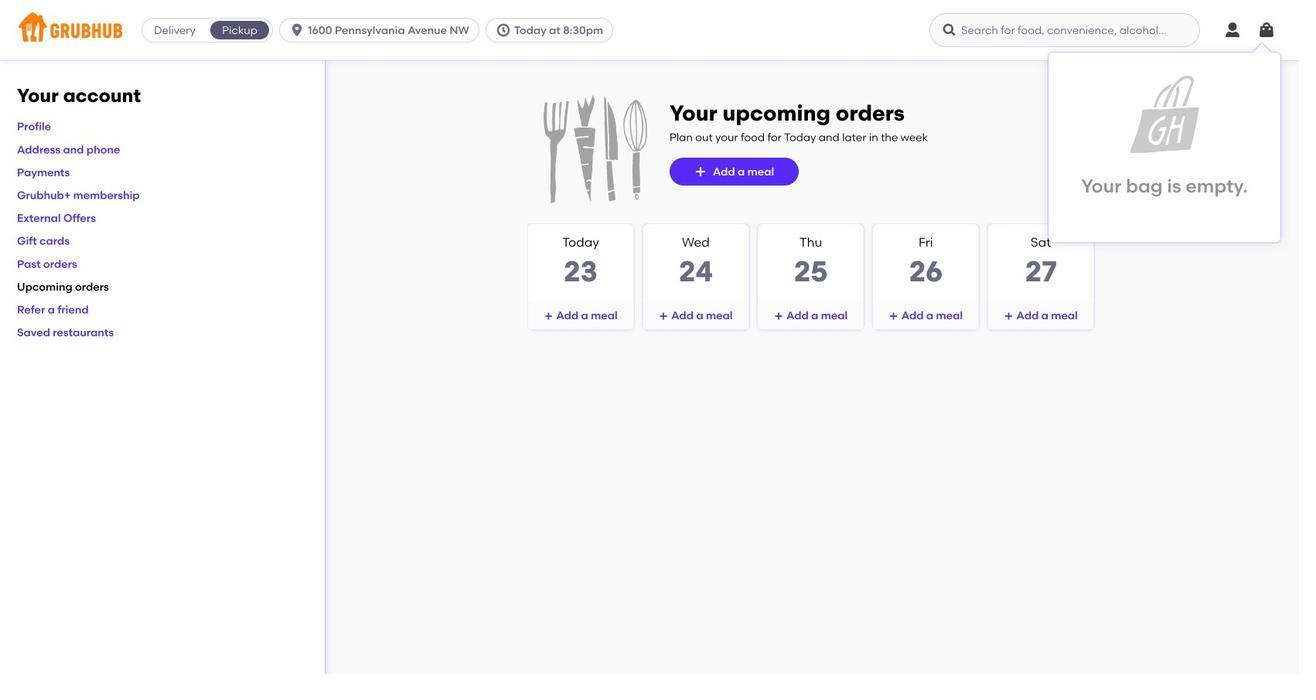 Task type: locate. For each thing, give the bounding box(es) containing it.
main navigation navigation
[[0, 0, 1299, 60]]

tooltip
[[1049, 43, 1281, 243]]

svg image
[[1224, 21, 1242, 39], [1258, 21, 1276, 39], [496, 22, 511, 38], [544, 312, 553, 321], [774, 312, 783, 321], [889, 312, 899, 321]]

Search for food, convenience, alcohol... search field
[[930, 13, 1200, 47]]

svg image
[[289, 22, 305, 38], [942, 22, 958, 38], [694, 166, 707, 178], [659, 312, 668, 321], [1004, 312, 1014, 321]]



Task type: vqa. For each thing, say whether or not it's contained in the screenshot.
tooltip
yes



